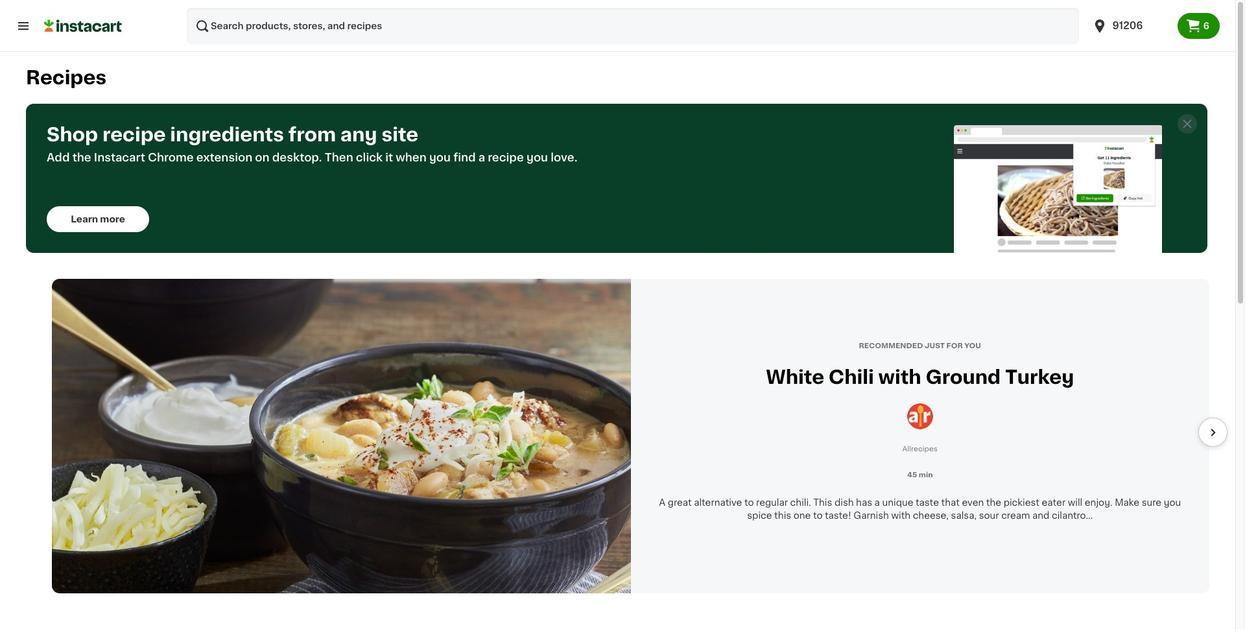 Task type: locate. For each thing, give the bounding box(es) containing it.
6
[[1203, 21, 1210, 30]]

garnish
[[854, 511, 889, 520]]

Search field
[[187, 8, 1079, 44]]

instacart
[[94, 152, 145, 163]]

min
[[919, 471, 933, 478]]

to down this
[[813, 511, 823, 520]]

a
[[478, 152, 485, 163], [875, 498, 880, 507]]

2 horizontal spatial you
[[1164, 498, 1181, 507]]

taste
[[916, 498, 939, 507]]

recommended
[[859, 343, 923, 350]]

the up sour in the right of the page
[[986, 498, 1001, 507]]

a right find
[[478, 152, 485, 163]]

1 horizontal spatial a
[[875, 498, 880, 507]]

make
[[1115, 498, 1140, 507]]

recommended just for you
[[859, 343, 981, 350]]

recipe up instacart
[[102, 125, 166, 144]]

dish
[[835, 498, 854, 507]]

0 horizontal spatial to
[[744, 498, 754, 507]]

1 horizontal spatial you
[[527, 152, 548, 163]]

you
[[965, 343, 981, 350]]

that
[[941, 498, 960, 507]]

sure
[[1142, 498, 1162, 507]]

find
[[453, 152, 476, 163]]

to up spice
[[744, 498, 754, 507]]

the right add
[[72, 152, 91, 163]]

0 vertical spatial a
[[478, 152, 485, 163]]

ingredients
[[170, 125, 284, 144]]

extension banner image
[[954, 125, 1162, 253]]

with down recommended at the right bottom of page
[[879, 368, 921, 387]]

cilantro...
[[1052, 511, 1093, 520]]

this
[[774, 511, 791, 520]]

saved
[[1192, 18, 1221, 27]]

allrecipes
[[902, 445, 938, 453]]

spice
[[747, 511, 772, 520]]

1 horizontal spatial recipe
[[488, 152, 524, 163]]

even
[[962, 498, 984, 507]]

alternative
[[694, 498, 742, 507]]

shop
[[47, 125, 98, 144]]

will
[[1068, 498, 1083, 507]]

and
[[1032, 511, 1050, 520]]

91206 button
[[1084, 8, 1177, 44]]

shop recipe ingredients from any site
[[47, 125, 418, 144]]

regular
[[756, 498, 788, 507]]

with down unique
[[891, 511, 911, 520]]

1 horizontal spatial the
[[986, 498, 1001, 507]]

you left love.
[[527, 152, 548, 163]]

recipe right find
[[488, 152, 524, 163]]

chrome
[[148, 152, 194, 163]]

click
[[356, 152, 383, 163]]

this
[[813, 498, 832, 507]]

ground
[[926, 368, 1001, 387]]

great
[[668, 498, 692, 507]]

then
[[325, 152, 353, 163]]

0 vertical spatial the
[[72, 152, 91, 163]]

just
[[925, 343, 945, 350]]

sour
[[979, 511, 999, 520]]

0 vertical spatial recipe
[[102, 125, 166, 144]]

you
[[429, 152, 451, 163], [527, 152, 548, 163], [1164, 498, 1181, 507]]

1 horizontal spatial to
[[813, 511, 823, 520]]

any
[[340, 125, 377, 144]]

salsa,
[[951, 511, 977, 520]]

a right 'has' in the bottom right of the page
[[875, 498, 880, 507]]

add
[[47, 152, 70, 163]]

learn
[[71, 215, 98, 224]]

you right sure
[[1164, 498, 1181, 507]]

instacart logo image
[[44, 18, 122, 34]]

cheese,
[[913, 511, 949, 520]]

6 button
[[1177, 13, 1220, 39]]

1 vertical spatial with
[[891, 511, 911, 520]]

recipe
[[102, 125, 166, 144], [488, 152, 524, 163]]

1 vertical spatial to
[[813, 511, 823, 520]]

the
[[72, 152, 91, 163], [986, 498, 1001, 507]]

allrecipes image
[[907, 404, 933, 430]]

to
[[744, 498, 754, 507], [813, 511, 823, 520]]

with
[[879, 368, 921, 387], [891, 511, 911, 520]]

None search field
[[187, 8, 1079, 44]]

1 vertical spatial the
[[986, 498, 1001, 507]]

45
[[907, 471, 917, 478]]

1 vertical spatial recipe
[[488, 152, 524, 163]]

1 vertical spatial a
[[875, 498, 880, 507]]

0 horizontal spatial recipe
[[102, 125, 166, 144]]

91206
[[1113, 21, 1143, 30]]

you left find
[[429, 152, 451, 163]]



Task type: describe. For each thing, give the bounding box(es) containing it.
one
[[794, 511, 811, 520]]

eater
[[1042, 498, 1066, 507]]

chili
[[829, 368, 874, 387]]

add the instacart chrome extension on desktop. then click it when you find a recipe you love.
[[47, 152, 578, 163]]

for
[[947, 343, 963, 350]]

0 horizontal spatial you
[[429, 152, 451, 163]]

a
[[659, 498, 666, 507]]

0 vertical spatial with
[[879, 368, 921, 387]]

cream
[[1001, 511, 1030, 520]]

white
[[766, 368, 824, 387]]

45 min
[[907, 471, 933, 478]]

the inside "a great alternative to regular chili. this dish has a unique taste that even the pickiest eater will enjoy. make sure you spice this one to taste! garnish with cheese, salsa, sour cream and cilantro..."
[[986, 498, 1001, 507]]

you inside "a great alternative to regular chili. this dish has a unique taste that even the pickiest eater will enjoy. make sure you spice this one to taste! garnish with cheese, salsa, sour cream and cilantro..."
[[1164, 498, 1181, 507]]

more
[[100, 215, 125, 224]]

learn more button
[[47, 206, 149, 232]]

when
[[396, 152, 427, 163]]

taste!
[[825, 511, 851, 520]]

has
[[856, 498, 872, 507]]

on
[[255, 152, 270, 163]]

learn more
[[71, 215, 125, 224]]

0 vertical spatial to
[[744, 498, 754, 507]]

love.
[[551, 152, 578, 163]]

pickiest
[[1004, 498, 1040, 507]]

it
[[385, 152, 393, 163]]

enjoy.
[[1085, 498, 1113, 507]]

recipes
[[26, 68, 107, 87]]

91206 button
[[1092, 8, 1170, 44]]

from
[[288, 125, 336, 144]]

0 horizontal spatial the
[[72, 152, 91, 163]]

a inside "a great alternative to regular chili. this dish has a unique taste that even the pickiest eater will enjoy. make sure you spice this one to taste! garnish with cheese, salsa, sour cream and cilantro..."
[[875, 498, 880, 507]]

a great alternative to regular chili. this dish has a unique taste that even the pickiest eater will enjoy. make sure you spice this one to taste! garnish with cheese, salsa, sour cream and cilantro...
[[659, 498, 1181, 520]]

item carousel region
[[26, 279, 1228, 593]]

turkey
[[1005, 368, 1074, 387]]

extension
[[196, 152, 252, 163]]

with inside "a great alternative to regular chili. this dish has a unique taste that even the pickiest eater will enjoy. make sure you spice this one to taste! garnish with cheese, salsa, sour cream and cilantro..."
[[891, 511, 911, 520]]

desktop.
[[272, 152, 322, 163]]

site
[[381, 125, 418, 144]]

saved button
[[1177, 16, 1221, 32]]

white chili with ground turkey
[[766, 368, 1074, 387]]

chili.
[[790, 498, 811, 507]]

unique
[[882, 498, 913, 507]]

0 horizontal spatial a
[[478, 152, 485, 163]]



Task type: vqa. For each thing, say whether or not it's contained in the screenshot.
water, within the Crystal Geyser Water, Natural Alpine Spring 24 x 16.9 fl oz
no



